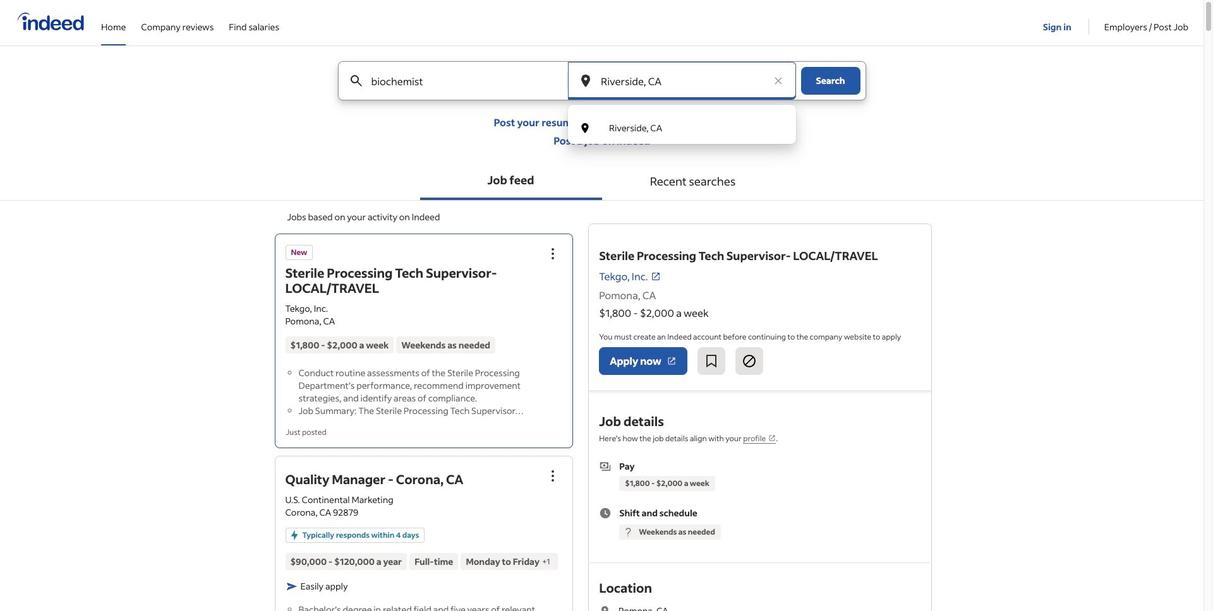 Task type: locate. For each thing, give the bounding box(es) containing it.
save this job image
[[704, 354, 719, 369]]

not interested image
[[742, 354, 757, 369]]

main content
[[0, 61, 1204, 612]]

job preferences (opens in a new window) image
[[769, 435, 776, 442]]

apply now (opens in a new tab) image
[[666, 356, 677, 367]]

missing qualification image
[[623, 527, 634, 538]]

search: Job title, keywords, or company text field
[[369, 62, 546, 100]]

job actions for quality manager - corona, ca is collapsed image
[[546, 469, 561, 484]]

None search field
[[328, 61, 876, 144]]

tab list
[[0, 162, 1204, 201]]



Task type: describe. For each thing, give the bounding box(es) containing it.
Edit location text field
[[598, 62, 766, 100]]

tekgo, inc. (opens in a new tab) image
[[651, 272, 661, 282]]

clear location input image
[[772, 75, 785, 87]]

job actions for sterile processing tech supervisor- local/travel is collapsed image
[[546, 246, 561, 262]]



Task type: vqa. For each thing, say whether or not it's contained in the screenshot.
White Rose Pizza dba Domino's (opens in a new tab) "icon"
no



